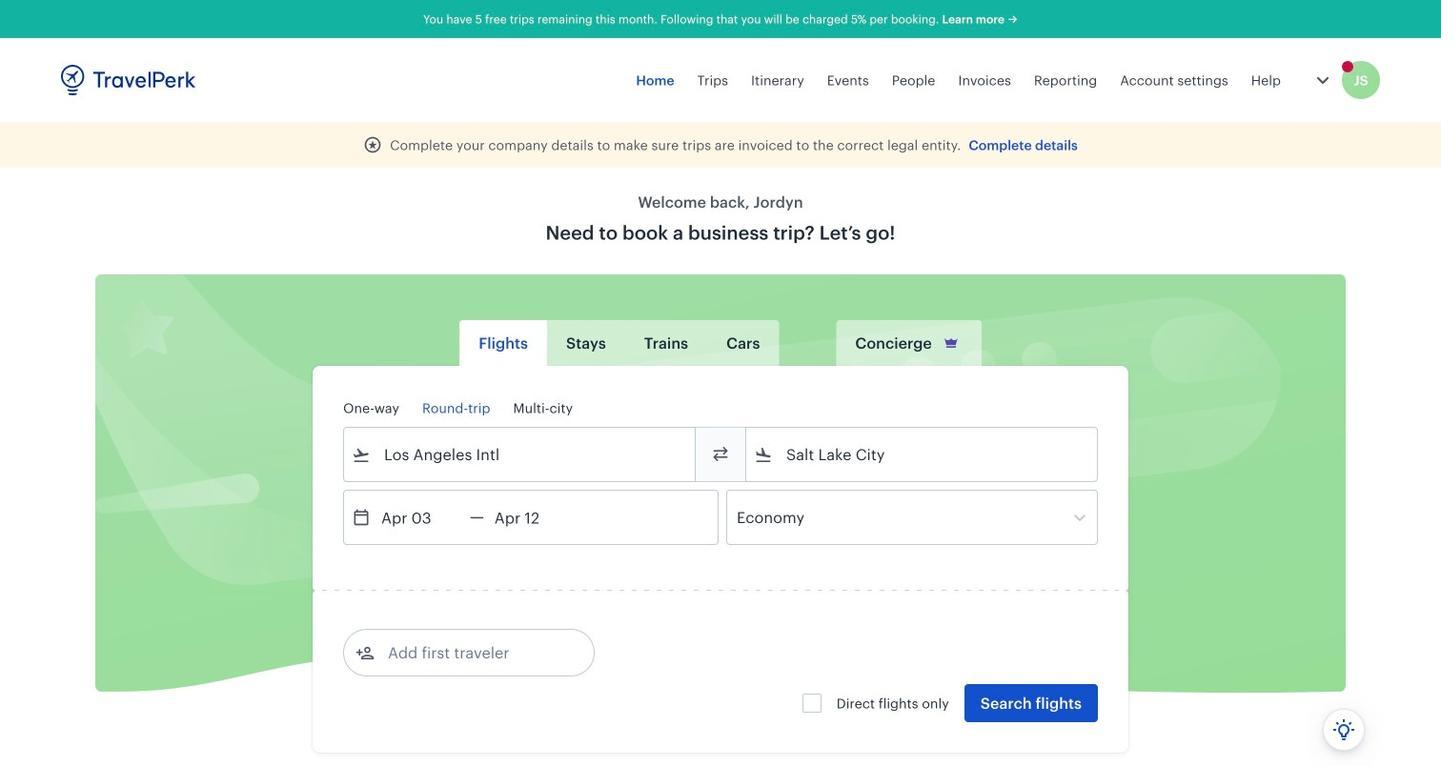 Task type: locate. For each thing, give the bounding box(es) containing it.
Depart text field
[[371, 491, 470, 544]]

Add first traveler search field
[[375, 638, 573, 668]]



Task type: describe. For each thing, give the bounding box(es) containing it.
To search field
[[773, 439, 1073, 470]]

From search field
[[371, 439, 670, 470]]

Return text field
[[484, 491, 583, 544]]



